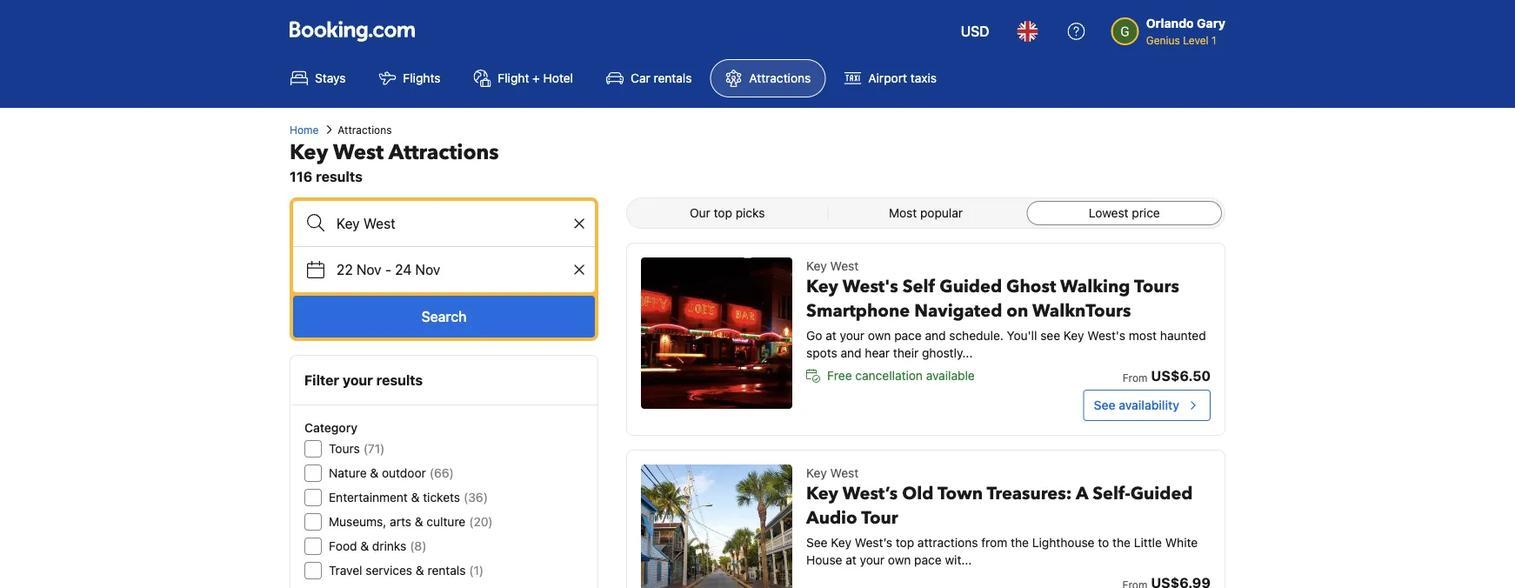 Task type: vqa. For each thing, say whether or not it's contained in the screenshot.
Restaurants
no



Task type: locate. For each thing, give the bounding box(es) containing it.
tours up most
[[1134, 275, 1179, 299]]

museums,
[[329, 515, 387, 529]]

tours inside key west key west's self guided ghost walking tours smartphone navigated on walkntours go at your own pace and schedule. you'll see key west's most haunted spots and hear their ghostly...
[[1134, 275, 1179, 299]]

your right filter at the left bottom of page
[[343, 372, 373, 388]]

car rentals link
[[592, 59, 707, 97]]

your inside key west key west's old town treasures: a self-guided audio tour see key west's top attractions from the lighthouse to the little white house at your own pace wit...
[[860, 553, 885, 567]]

& down (71)
[[370, 466, 379, 480]]

0 vertical spatial and
[[925, 328, 946, 343]]

0 horizontal spatial see
[[806, 535, 828, 550]]

the right to
[[1113, 535, 1131, 550]]

1 vertical spatial west's
[[1088, 328, 1126, 343]]

0 horizontal spatial top
[[714, 206, 732, 220]]

own inside key west key west's self guided ghost walking tours smartphone navigated on walkntours go at your own pace and schedule. you'll see key west's most haunted spots and hear their ghostly...
[[868, 328, 891, 343]]

0 vertical spatial west
[[333, 138, 384, 167]]

nature & outdoor (66)
[[329, 466, 454, 480]]

schedule.
[[949, 328, 1004, 343]]

your
[[840, 328, 865, 343], [343, 372, 373, 388], [860, 553, 885, 567]]

attractions
[[918, 535, 978, 550]]

1 vertical spatial at
[[846, 553, 857, 567]]

at inside key west key west's old town treasures: a self-guided audio tour see key west's top attractions from the lighthouse to the little white house at your own pace wit...
[[846, 553, 857, 567]]

pace up their
[[894, 328, 922, 343]]

1 vertical spatial own
[[888, 553, 911, 567]]

pace down attractions
[[914, 553, 942, 567]]

booking.com image
[[290, 21, 415, 42]]

west down stays
[[333, 138, 384, 167]]

travel services & rentals (1)
[[329, 563, 484, 578]]

2 the from the left
[[1113, 535, 1131, 550]]

1 nov from the left
[[357, 261, 382, 278]]

west
[[333, 138, 384, 167], [830, 259, 859, 273], [830, 466, 859, 480]]

walking
[[1060, 275, 1130, 299]]

1 vertical spatial west
[[830, 259, 859, 273]]

nov right the 24
[[415, 261, 440, 278]]

airport taxis link
[[829, 59, 952, 97]]

you'll
[[1007, 328, 1037, 343]]

2 vertical spatial attractions
[[389, 138, 499, 167]]

west's up smartphone
[[843, 275, 898, 299]]

0 horizontal spatial tours
[[329, 441, 360, 456]]

search button
[[293, 296, 595, 338]]

flights link
[[364, 59, 455, 97]]

& for drinks
[[360, 539, 369, 553]]

self
[[903, 275, 935, 299]]

top down 'tour'
[[896, 535, 914, 550]]

filter your results
[[304, 372, 423, 388]]

1 horizontal spatial tours
[[1134, 275, 1179, 299]]

1 vertical spatial results
[[376, 372, 423, 388]]

1 horizontal spatial west's
[[1088, 328, 1126, 343]]

museums, arts & culture (20)
[[329, 515, 493, 529]]

0 vertical spatial results
[[316, 168, 363, 185]]

and
[[925, 328, 946, 343], [841, 346, 862, 360]]

1 vertical spatial guided
[[1131, 482, 1193, 506]]

0 vertical spatial at
[[826, 328, 837, 343]]

at right go
[[826, 328, 837, 343]]

1 horizontal spatial top
[[896, 535, 914, 550]]

top right 'our'
[[714, 206, 732, 220]]

west's down 'tour'
[[855, 535, 892, 550]]

guided up navigated
[[940, 275, 1002, 299]]

(36)
[[464, 490, 488, 505]]

search
[[422, 308, 467, 325]]

0 horizontal spatial at
[[826, 328, 837, 343]]

at right house
[[846, 553, 857, 567]]

genius
[[1146, 34, 1180, 46]]

west up "audio"
[[830, 466, 859, 480]]

price
[[1132, 206, 1160, 220]]

west inside key west key west's old town treasures: a self-guided audio tour see key west's top attractions from the lighthouse to the little white house at your own pace wit...
[[830, 466, 859, 480]]

own inside key west key west's old town treasures: a self-guided audio tour see key west's top attractions from the lighthouse to the little white house at your own pace wit...
[[888, 553, 911, 567]]

1 vertical spatial west's
[[855, 535, 892, 550]]

west's
[[843, 482, 898, 506], [855, 535, 892, 550]]

nov left - at top
[[357, 261, 382, 278]]

ghost
[[1006, 275, 1056, 299]]

0 horizontal spatial nov
[[357, 261, 382, 278]]

your down smartphone
[[840, 328, 865, 343]]

1 horizontal spatial and
[[925, 328, 946, 343]]

own up 'hear'
[[868, 328, 891, 343]]

0 horizontal spatial the
[[1011, 535, 1029, 550]]

results inside key west attractions 116 results
[[316, 168, 363, 185]]

guided inside key west key west's self guided ghost walking tours smartphone navigated on walkntours go at your own pace and schedule. you'll see key west's most haunted spots and hear their ghostly...
[[940, 275, 1002, 299]]

own
[[868, 328, 891, 343], [888, 553, 911, 567]]

west inside key west attractions 116 results
[[333, 138, 384, 167]]

self-
[[1093, 482, 1131, 506]]

& up museums, arts & culture (20)
[[411, 490, 420, 505]]

&
[[370, 466, 379, 480], [411, 490, 420, 505], [415, 515, 423, 529], [360, 539, 369, 553], [416, 563, 424, 578]]

travel
[[329, 563, 362, 578]]

guided up little
[[1131, 482, 1193, 506]]

and up free on the bottom
[[841, 346, 862, 360]]

most popular
[[889, 206, 963, 220]]

2 vertical spatial your
[[860, 553, 885, 567]]

from
[[981, 535, 1008, 550]]

(1)
[[469, 563, 484, 578]]

rentals right car
[[654, 71, 692, 85]]

ghostly...
[[922, 346, 973, 360]]

1 horizontal spatial rentals
[[654, 71, 692, 85]]

0 horizontal spatial rentals
[[428, 563, 466, 578]]

1 horizontal spatial at
[[846, 553, 857, 567]]

results right 116
[[316, 168, 363, 185]]

0 horizontal spatial west's
[[843, 275, 898, 299]]

key inside key west attractions 116 results
[[290, 138, 328, 167]]

tours
[[1134, 275, 1179, 299], [329, 441, 360, 456]]

0 vertical spatial see
[[1094, 398, 1116, 412]]

& right arts
[[415, 515, 423, 529]]

guided
[[940, 275, 1002, 299], [1131, 482, 1193, 506]]

treasures:
[[987, 482, 1072, 506]]

orlando
[[1146, 16, 1194, 30]]

flight + hotel link
[[459, 59, 588, 97]]

tours up nature
[[329, 441, 360, 456]]

see availability
[[1094, 398, 1180, 412]]

key west attractions 116 results
[[290, 138, 499, 185]]

0 vertical spatial own
[[868, 328, 891, 343]]

services
[[366, 563, 412, 578]]

go
[[806, 328, 822, 343]]

1 horizontal spatial results
[[376, 372, 423, 388]]

flight + hotel
[[498, 71, 573, 85]]

stays link
[[276, 59, 360, 97]]

west for key west key west's self guided ghost walking tours smartphone navigated on walkntours go at your own pace and schedule. you'll see key west's most haunted spots and hear their ghostly...
[[830, 259, 859, 273]]

& right food
[[360, 539, 369, 553]]

your down 'tour'
[[860, 553, 885, 567]]

0 vertical spatial rentals
[[654, 71, 692, 85]]

white
[[1165, 535, 1198, 550]]

results up (71)
[[376, 372, 423, 388]]

the right from
[[1011, 535, 1029, 550]]

haunted
[[1160, 328, 1206, 343]]

own down 'tour'
[[888, 553, 911, 567]]

0 horizontal spatial guided
[[940, 275, 1002, 299]]

& down the (8)
[[416, 563, 424, 578]]

drinks
[[372, 539, 406, 553]]

2 vertical spatial west
[[830, 466, 859, 480]]

1 horizontal spatial guided
[[1131, 482, 1193, 506]]

stays
[[315, 71, 346, 85]]

and up the ghostly...
[[925, 328, 946, 343]]

top inside key west key west's old town treasures: a self-guided audio tour see key west's top attractions from the lighthouse to the little white house at your own pace wit...
[[896, 535, 914, 550]]

west up smartphone
[[830, 259, 859, 273]]

1 horizontal spatial the
[[1113, 535, 1131, 550]]

1 horizontal spatial see
[[1094, 398, 1116, 412]]

audio
[[806, 506, 857, 530]]

0 vertical spatial west's
[[843, 275, 898, 299]]

1 vertical spatial see
[[806, 535, 828, 550]]

0 vertical spatial top
[[714, 206, 732, 220]]

west inside key west key west's self guided ghost walking tours smartphone navigated on walkntours go at your own pace and schedule. you'll see key west's most haunted spots and hear their ghostly...
[[830, 259, 859, 273]]

0 vertical spatial guided
[[940, 275, 1002, 299]]

wit...
[[945, 553, 972, 567]]

rentals left (1)
[[428, 563, 466, 578]]

0 vertical spatial pace
[[894, 328, 922, 343]]

see left availability
[[1094, 398, 1116, 412]]

0 horizontal spatial and
[[841, 346, 862, 360]]

west's up 'tour'
[[843, 482, 898, 506]]

see up house
[[806, 535, 828, 550]]

0 vertical spatial your
[[840, 328, 865, 343]]

the
[[1011, 535, 1029, 550], [1113, 535, 1131, 550]]

1 vertical spatial top
[[896, 535, 914, 550]]

pace
[[894, 328, 922, 343], [914, 553, 942, 567]]

car rentals
[[631, 71, 692, 85]]

1 vertical spatial pace
[[914, 553, 942, 567]]

old
[[902, 482, 934, 506]]

pace inside key west key west's self guided ghost walking tours smartphone navigated on walkntours go at your own pace and schedule. you'll see key west's most haunted spots and hear their ghostly...
[[894, 328, 922, 343]]

west's down the walkntours
[[1088, 328, 1126, 343]]

0 vertical spatial tours
[[1134, 275, 1179, 299]]

1 vertical spatial and
[[841, 346, 862, 360]]

1 horizontal spatial nov
[[415, 261, 440, 278]]

attractions
[[749, 71, 811, 85], [338, 124, 392, 136], [389, 138, 499, 167]]

tour
[[861, 506, 898, 530]]

22
[[337, 261, 353, 278]]

food
[[329, 539, 357, 553]]

(8)
[[410, 539, 427, 553]]

0 horizontal spatial results
[[316, 168, 363, 185]]



Task type: describe. For each thing, give the bounding box(es) containing it.
1
[[1212, 34, 1216, 46]]

key west's self guided ghost walking tours smartphone navigated on walkntours image
[[641, 257, 793, 409]]

most
[[1129, 328, 1157, 343]]

entertainment & tickets (36)
[[329, 490, 488, 505]]

level
[[1183, 34, 1209, 46]]

tickets
[[423, 490, 460, 505]]

1 vertical spatial your
[[343, 372, 373, 388]]

most
[[889, 206, 917, 220]]

2 nov from the left
[[415, 261, 440, 278]]

to
[[1098, 535, 1109, 550]]

see inside key west key west's old town treasures: a self-guided audio tour see key west's top attractions from the lighthouse to the little white house at your own pace wit...
[[806, 535, 828, 550]]

us$6.50
[[1151, 368, 1211, 384]]

available
[[926, 368, 975, 383]]

smartphone
[[806, 299, 910, 323]]

home
[[290, 124, 319, 136]]

walkntours
[[1033, 299, 1131, 323]]

flight
[[498, 71, 529, 85]]

guided inside key west key west's old town treasures: a self-guided audio tour see key west's top attractions from the lighthouse to the little white house at your own pace wit...
[[1131, 482, 1193, 506]]

food & drinks (8)
[[329, 539, 427, 553]]

our
[[690, 206, 711, 220]]

at inside key west key west's self guided ghost walking tours smartphone navigated on walkntours go at your own pace and schedule. you'll see key west's most haunted spots and hear their ghostly...
[[826, 328, 837, 343]]

a
[[1076, 482, 1088, 506]]

see
[[1041, 328, 1060, 343]]

cancellation
[[855, 368, 923, 383]]

airport taxis
[[868, 71, 937, 85]]

nature
[[329, 466, 367, 480]]

key west key west's self guided ghost walking tours smartphone navigated on walkntours go at your own pace and schedule. you'll see key west's most haunted spots and hear their ghostly...
[[806, 259, 1206, 360]]

22 nov - 24 nov
[[337, 261, 440, 278]]

availability
[[1119, 398, 1180, 412]]

orlando gary genius level 1
[[1146, 16, 1226, 46]]

& for tickets
[[411, 490, 420, 505]]

town
[[938, 482, 983, 506]]

home link
[[290, 122, 319, 137]]

on
[[1007, 299, 1028, 323]]

from
[[1123, 371, 1148, 384]]

free
[[827, 368, 852, 383]]

filter
[[304, 372, 339, 388]]

(66)
[[430, 466, 454, 480]]

24
[[395, 261, 412, 278]]

attractions inside key west attractions 116 results
[[389, 138, 499, 167]]

116
[[290, 168, 313, 185]]

our top picks
[[690, 206, 765, 220]]

airport
[[868, 71, 907, 85]]

category
[[304, 421, 358, 435]]

1 vertical spatial attractions
[[338, 124, 392, 136]]

culture
[[427, 515, 466, 529]]

key west's old town treasures: a self-guided audio tour image
[[641, 465, 793, 588]]

& for outdoor
[[370, 466, 379, 480]]

their
[[893, 346, 919, 360]]

flights
[[403, 71, 441, 85]]

-
[[385, 261, 391, 278]]

your inside key west key west's self guided ghost walking tours smartphone navigated on walkntours go at your own pace and schedule. you'll see key west's most haunted spots and hear their ghostly...
[[840, 328, 865, 343]]

popular
[[920, 206, 963, 220]]

your account menu orlando gary genius level 1 element
[[1111, 8, 1233, 48]]

spots
[[806, 346, 837, 360]]

attractions link
[[710, 59, 826, 97]]

(20)
[[469, 515, 493, 529]]

arts
[[390, 515, 411, 529]]

0 vertical spatial attractions
[[749, 71, 811, 85]]

1 the from the left
[[1011, 535, 1029, 550]]

picks
[[736, 206, 765, 220]]

usd
[[961, 23, 990, 40]]

usd button
[[950, 10, 1000, 52]]

car
[[631, 71, 650, 85]]

navigated
[[914, 299, 1002, 323]]

lowest price
[[1089, 206, 1160, 220]]

+
[[533, 71, 540, 85]]

gary
[[1197, 16, 1226, 30]]

hear
[[865, 346, 890, 360]]

taxis
[[911, 71, 937, 85]]

Where are you going? search field
[[293, 201, 595, 246]]

little
[[1134, 535, 1162, 550]]

tours (71)
[[329, 441, 385, 456]]

(71)
[[363, 441, 385, 456]]

pace inside key west key west's old town treasures: a self-guided audio tour see key west's top attractions from the lighthouse to the little white house at your own pace wit...
[[914, 553, 942, 567]]

lowest
[[1089, 206, 1129, 220]]

west for key west key west's old town treasures: a self-guided audio tour see key west's top attractions from the lighthouse to the little white house at your own pace wit...
[[830, 466, 859, 480]]

outdoor
[[382, 466, 426, 480]]

1 vertical spatial tours
[[329, 441, 360, 456]]

0 vertical spatial west's
[[843, 482, 898, 506]]

lighthouse
[[1032, 535, 1095, 550]]

west for key west attractions 116 results
[[333, 138, 384, 167]]

1 vertical spatial rentals
[[428, 563, 466, 578]]



